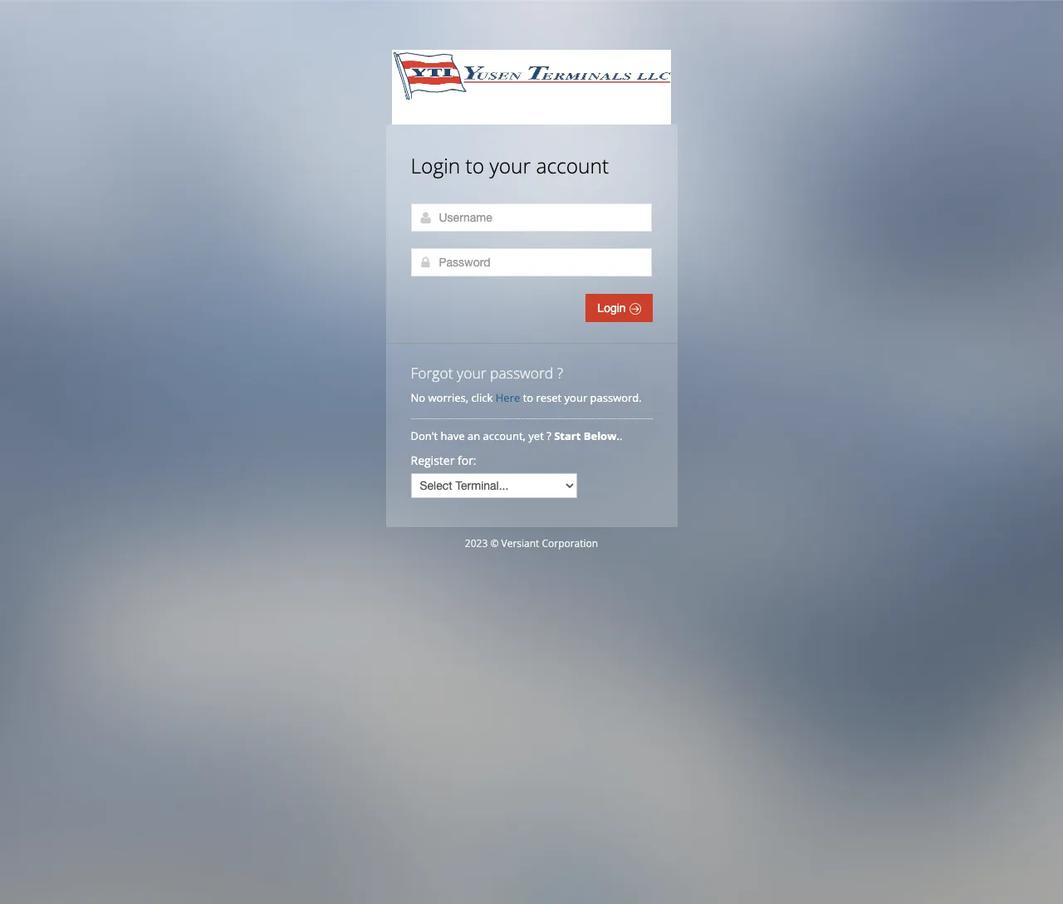 Task type: vqa. For each thing, say whether or not it's contained in the screenshot.
YOUR
yes



Task type: locate. For each thing, give the bounding box(es) containing it.
to up username text box
[[466, 152, 484, 179]]

0 horizontal spatial login
[[411, 152, 460, 179]]

here link
[[496, 391, 520, 405]]

2 vertical spatial your
[[565, 391, 588, 405]]

login for login to your account
[[411, 152, 460, 179]]

account,
[[483, 429, 526, 444]]

login
[[411, 152, 460, 179], [598, 302, 629, 315]]

yet
[[529, 429, 544, 444]]

1 vertical spatial login
[[598, 302, 629, 315]]

? right the yet
[[547, 429, 552, 444]]

0 horizontal spatial ?
[[547, 429, 552, 444]]

your up username text box
[[490, 152, 531, 179]]

? up reset
[[557, 363, 563, 383]]

1 vertical spatial ?
[[547, 429, 552, 444]]

here
[[496, 391, 520, 405]]

password
[[490, 363, 554, 383]]

0 vertical spatial login
[[411, 152, 460, 179]]

don't
[[411, 429, 438, 444]]

your up 'click'
[[457, 363, 487, 383]]

2 horizontal spatial your
[[565, 391, 588, 405]]

start
[[554, 429, 581, 444]]

©
[[491, 537, 499, 551]]

register
[[411, 453, 455, 469]]

1 horizontal spatial login
[[598, 302, 629, 315]]

your
[[490, 152, 531, 179], [457, 363, 487, 383], [565, 391, 588, 405]]

to
[[466, 152, 484, 179], [523, 391, 534, 405]]

login inside "button"
[[598, 302, 629, 315]]

no
[[411, 391, 426, 405]]

?
[[557, 363, 563, 383], [547, 429, 552, 444]]

don't have an account, yet ? start below. .
[[411, 429, 626, 444]]

1 horizontal spatial ?
[[557, 363, 563, 383]]

login to your account
[[411, 152, 609, 179]]

to right here link
[[523, 391, 534, 405]]

your right reset
[[565, 391, 588, 405]]

.
[[620, 429, 623, 444]]

account
[[536, 152, 609, 179]]

1 vertical spatial to
[[523, 391, 534, 405]]

an
[[468, 429, 480, 444]]

forgot
[[411, 363, 453, 383]]

0 vertical spatial your
[[490, 152, 531, 179]]

1 vertical spatial your
[[457, 363, 487, 383]]

click
[[472, 391, 493, 405]]

below.
[[584, 429, 620, 444]]

to inside "forgot your password ? no worries, click here to reset your password."
[[523, 391, 534, 405]]

forgot your password ? no worries, click here to reset your password.
[[411, 363, 642, 405]]

1 horizontal spatial to
[[523, 391, 534, 405]]

1 horizontal spatial your
[[490, 152, 531, 179]]

0 vertical spatial ?
[[557, 363, 563, 383]]

swapright image
[[629, 303, 641, 315]]

0 vertical spatial to
[[466, 152, 484, 179]]



Task type: describe. For each thing, give the bounding box(es) containing it.
0 horizontal spatial to
[[466, 152, 484, 179]]

have
[[441, 429, 465, 444]]

user image
[[419, 211, 432, 224]]

lock image
[[419, 256, 432, 269]]

0 horizontal spatial your
[[457, 363, 487, 383]]

worries,
[[428, 391, 469, 405]]

login for login
[[598, 302, 629, 315]]

2023 © versiant corporation
[[465, 537, 598, 551]]

for:
[[458, 453, 477, 469]]

login button
[[586, 294, 653, 322]]

register for:
[[411, 453, 477, 469]]

2023
[[465, 537, 488, 551]]

Password password field
[[411, 248, 652, 277]]

versiant
[[501, 537, 540, 551]]

? inside "forgot your password ? no worries, click here to reset your password."
[[557, 363, 563, 383]]

corporation
[[542, 537, 598, 551]]

reset
[[536, 391, 562, 405]]

Username text field
[[411, 204, 652, 232]]

password.
[[590, 391, 642, 405]]



